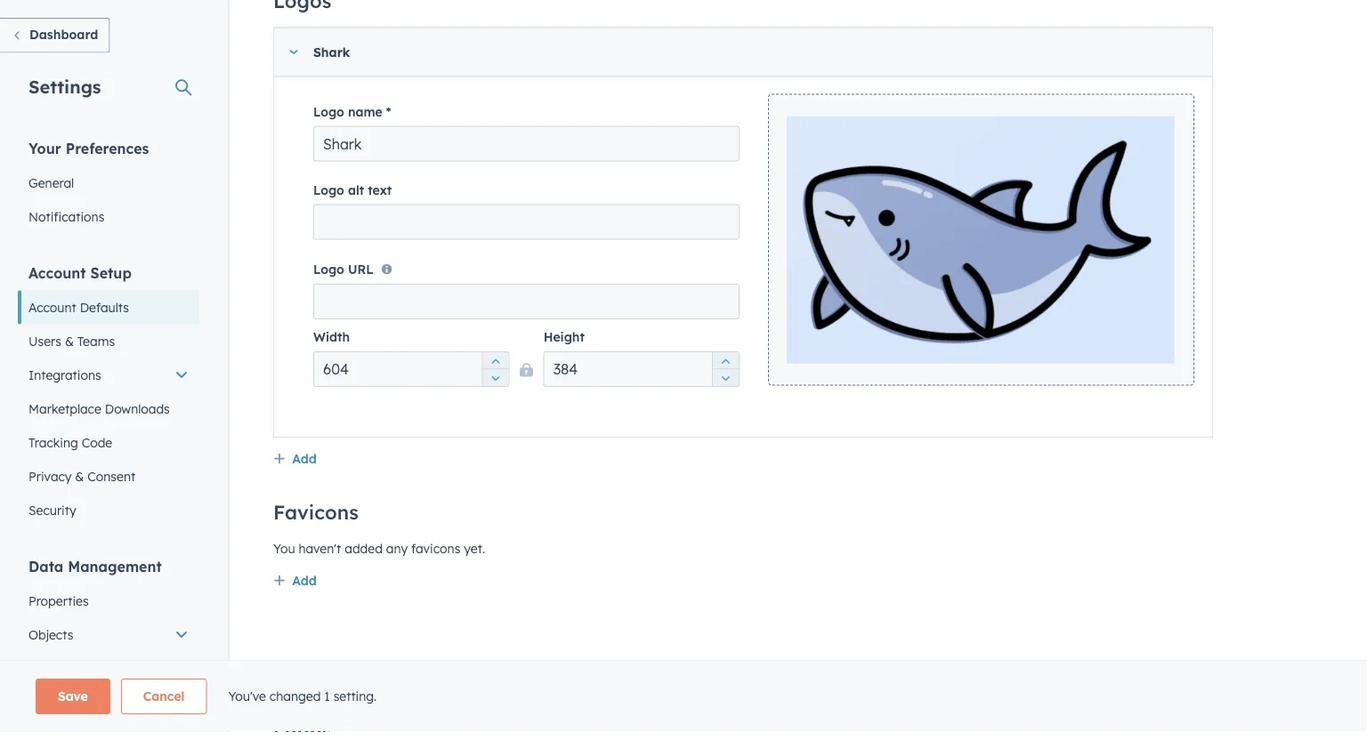 Task type: vqa. For each thing, say whether or not it's contained in the screenshot.
1st ADD from the bottom
yes



Task type: locate. For each thing, give the bounding box(es) containing it.
text
[[368, 183, 392, 198]]

2 logo from the top
[[313, 183, 344, 198]]

account setup element
[[18, 263, 199, 528]]

add button
[[273, 449, 317, 472], [273, 571, 317, 594]]

logo for logo name
[[313, 104, 344, 120]]

1 group from the left
[[482, 352, 509, 388]]

privacy
[[28, 469, 72, 484]]

changed
[[270, 689, 321, 705]]

downloads
[[105, 401, 170, 417]]

alt
[[348, 183, 364, 198]]

1 logo from the top
[[313, 104, 344, 120]]

data management
[[28, 558, 162, 576]]

marketplace downloads link
[[18, 392, 199, 426]]

add down haven't
[[292, 574, 317, 589]]

add
[[292, 452, 317, 467], [292, 574, 317, 589]]

0 vertical spatial account
[[28, 264, 86, 282]]

objects button
[[18, 618, 199, 652]]

account for account setup
[[28, 264, 86, 282]]

2 vertical spatial logo
[[313, 262, 344, 278]]

group
[[482, 352, 509, 388], [712, 352, 739, 388]]

dashboard
[[29, 27, 98, 42]]

0 vertical spatial add button
[[273, 449, 317, 472]]

1 vertical spatial logo
[[313, 183, 344, 198]]

caret image
[[288, 50, 299, 55]]

2 account from the top
[[28, 300, 76, 315]]

favicons
[[411, 542, 461, 557]]

height
[[544, 330, 585, 345]]

your
[[28, 139, 61, 157]]

account
[[28, 264, 86, 282], [28, 300, 76, 315]]

settings
[[28, 75, 101, 97]]

0 horizontal spatial group
[[482, 352, 509, 388]]

1 horizontal spatial group
[[712, 352, 739, 388]]

2 group from the left
[[712, 352, 739, 388]]

Width text field
[[313, 352, 510, 388]]

& for users
[[65, 333, 74, 349]]

privacy & consent link
[[18, 460, 199, 494]]

you've changed 1 setting.
[[228, 689, 377, 705]]

add button up favicons
[[273, 449, 317, 472]]

1 add from the top
[[292, 452, 317, 467]]

group for width
[[482, 352, 509, 388]]

notifications link
[[18, 200, 199, 234]]

logo left name
[[313, 104, 344, 120]]

logo
[[313, 104, 344, 120], [313, 183, 344, 198], [313, 262, 344, 278]]

general link
[[18, 166, 199, 200]]

integrations button
[[18, 358, 199, 392]]

account up users on the left of page
[[28, 300, 76, 315]]

1 horizontal spatial &
[[75, 469, 84, 484]]

add for 2nd add button from the top
[[292, 574, 317, 589]]

1 vertical spatial account
[[28, 300, 76, 315]]

0 vertical spatial logo
[[313, 104, 344, 120]]

properties
[[28, 593, 89, 609]]

add up favicons
[[292, 452, 317, 467]]

logo alt text
[[313, 183, 392, 198]]

0 horizontal spatial &
[[65, 333, 74, 349]]

1 vertical spatial &
[[75, 469, 84, 484]]

you've
[[228, 689, 266, 705]]

1 vertical spatial add button
[[273, 571, 317, 594]]

logo left url
[[313, 262, 344, 278]]

integrations
[[28, 367, 101, 383]]

1 vertical spatial add
[[292, 574, 317, 589]]

save
[[58, 689, 88, 705]]

cancel
[[143, 689, 185, 705]]

users
[[28, 333, 61, 349]]

2 add button from the top
[[273, 571, 317, 594]]

account defaults link
[[18, 291, 199, 325]]

3 logo from the top
[[313, 262, 344, 278]]

data management element
[[18, 557, 199, 720]]

data
[[28, 558, 63, 576]]

Height text field
[[544, 352, 740, 388]]

url
[[348, 262, 374, 278]]

logo for logo alt text
[[313, 183, 344, 198]]

& inside users & teams link
[[65, 333, 74, 349]]

notifications
[[28, 209, 105, 224]]

1 account from the top
[[28, 264, 86, 282]]

users & teams
[[28, 333, 115, 349]]

logo for logo url
[[313, 262, 344, 278]]

account setup
[[28, 264, 132, 282]]

logo left alt
[[313, 183, 344, 198]]

your preferences
[[28, 139, 149, 157]]

account up account defaults
[[28, 264, 86, 282]]

& right users on the left of page
[[65, 333, 74, 349]]

tracking code link
[[18, 426, 199, 460]]

& inside privacy & consent link
[[75, 469, 84, 484]]

0 vertical spatial add
[[292, 452, 317, 467]]

0 vertical spatial &
[[65, 333, 74, 349]]

add button down you in the bottom left of the page
[[273, 571, 317, 594]]

&
[[65, 333, 74, 349], [75, 469, 84, 484]]

account defaults
[[28, 300, 129, 315]]

2 add from the top
[[292, 574, 317, 589]]

& right privacy
[[75, 469, 84, 484]]



Task type: describe. For each thing, give the bounding box(es) containing it.
yet.
[[464, 542, 485, 557]]

name
[[348, 104, 383, 120]]

tracking code
[[28, 435, 112, 450]]

general
[[28, 175, 74, 191]]

management
[[68, 558, 162, 576]]

save button
[[36, 679, 110, 715]]

objects
[[28, 627, 73, 643]]

tracking
[[28, 435, 78, 450]]

Logo alt text text field
[[313, 205, 740, 240]]

logo url
[[313, 262, 374, 278]]

shark
[[313, 45, 350, 60]]

dashboard link
[[0, 18, 110, 53]]

users & teams link
[[18, 325, 199, 358]]

cancel button
[[121, 679, 207, 715]]

haven't
[[299, 542, 341, 557]]

account for account defaults
[[28, 300, 76, 315]]

your preferences element
[[18, 138, 199, 234]]

1 add button from the top
[[273, 449, 317, 472]]

any
[[386, 542, 408, 557]]

marketplace
[[28, 401, 101, 417]]

setting.
[[334, 689, 377, 705]]

security
[[28, 503, 76, 518]]

teams
[[77, 333, 115, 349]]

add for second add button from the bottom of the page
[[292, 452, 317, 467]]

properties link
[[18, 584, 199, 618]]

group for height
[[712, 352, 739, 388]]

favicons
[[273, 500, 359, 525]]

& for privacy
[[75, 469, 84, 484]]

1
[[324, 689, 330, 705]]

consent
[[88, 469, 135, 484]]

shark button
[[274, 28, 1107, 77]]

Logo URL text field
[[313, 284, 740, 320]]

Logo name text field
[[313, 126, 740, 162]]

you haven't added any favicons yet.
[[273, 542, 485, 557]]

preferences
[[66, 139, 149, 157]]

width
[[313, 330, 350, 345]]

privacy & consent
[[28, 469, 135, 484]]

security link
[[18, 494, 199, 528]]

defaults
[[80, 300, 129, 315]]

logo name
[[313, 104, 383, 120]]

setup
[[90, 264, 132, 282]]

added
[[345, 542, 383, 557]]

code
[[82, 435, 112, 450]]

marketplace downloads
[[28, 401, 170, 417]]

you
[[273, 542, 295, 557]]



